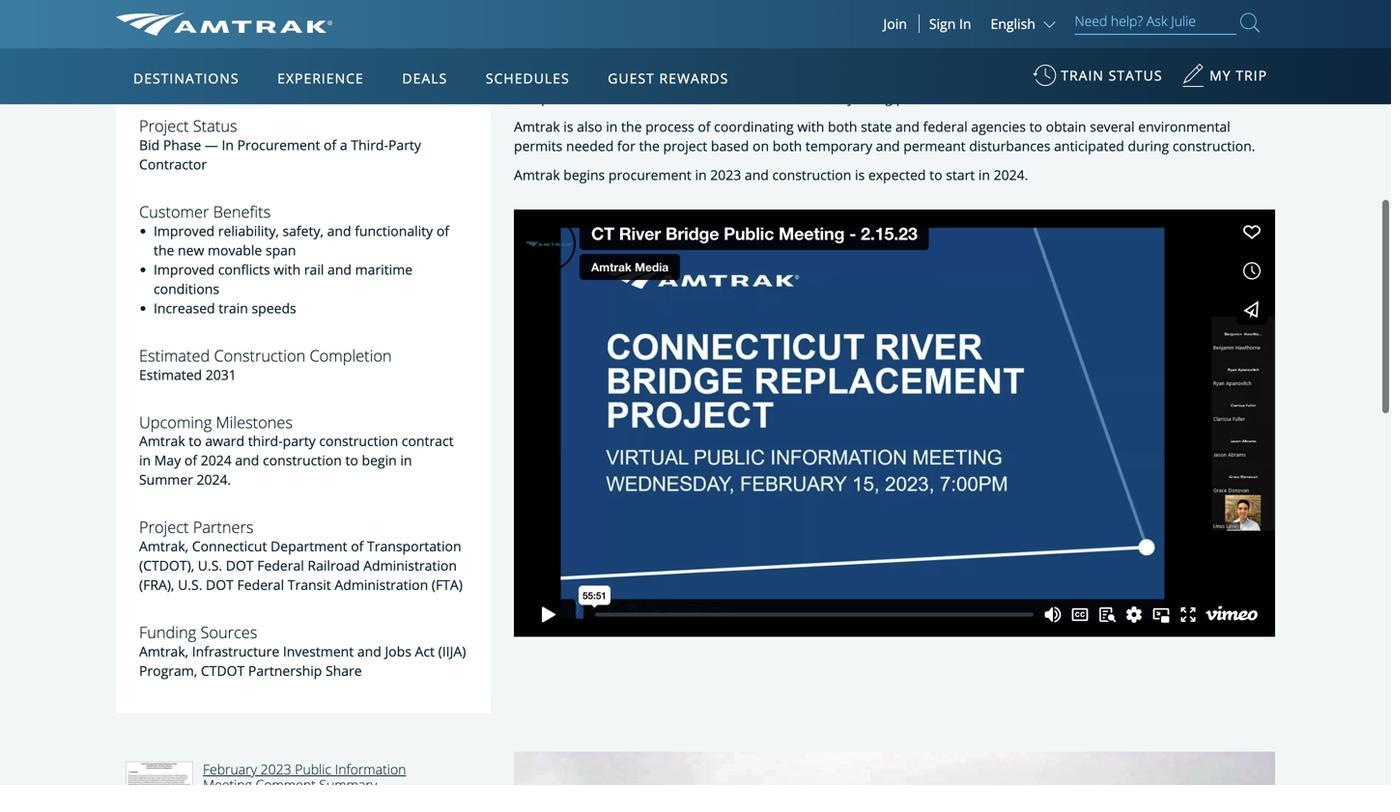 Task type: vqa. For each thing, say whether or not it's contained in the screenshot.
Amtrak Guest Rewards Preferred Mastercard image on the bottom left
no



Task type: describe. For each thing, give the bounding box(es) containing it.
on
[[753, 137, 769, 155]]

coordinating
[[714, 118, 794, 136]]

ctdot
[[201, 662, 245, 680]]

project for status
[[139, 115, 189, 137]]

is right join button
[[932, 31, 942, 49]]

sources
[[200, 622, 257, 644]]

safety,
[[283, 222, 324, 240]]

transportation
[[367, 537, 461, 556]]

near
[[751, 69, 780, 88]]

project
[[663, 137, 708, 155]]

to up 100%
[[544, 50, 557, 68]]

february 2023 public information meeting comment summary
[[203, 760, 406, 786]]

in right 'start'
[[979, 166, 990, 184]]

banner containing join
[[0, 0, 1391, 446]]

investment
[[283, 642, 354, 661]]

0 vertical spatial 2023
[[710, 166, 741, 184]]

deals button
[[395, 51, 455, 105]]

for
[[617, 137, 636, 155]]

party inside the amtrak hired a 3rd party consultant to design the new bridge and is in the process of hiring a construction management firm to assist with the construction phase of the project. the design is currently at 90% design level and working toward a 100% design to be submitted in the near future. an environmental assessment (ea) and preliminary design has been completed to date with a nepa reevaluation currently being performed.
[[636, 31, 669, 49]]

0 vertical spatial currently
[[955, 50, 1011, 68]]

information
[[335, 760, 406, 779]]

guest
[[608, 69, 655, 87]]

the inside customer benefits improved reliability, safety, and functionality of the new movable span improved conflicts with rail and maritime conditions increased train speeds
[[154, 241, 174, 259]]

the
[[869, 50, 893, 68]]

conflicts
[[218, 260, 270, 279]]

federal
[[923, 118, 968, 136]]

design up environmental
[[896, 50, 938, 68]]

new for benefits
[[178, 241, 204, 259]]

the up be
[[629, 50, 650, 68]]

search icon image
[[1241, 9, 1260, 36]]

100%
[[525, 69, 559, 88]]

my trip
[[1210, 66, 1268, 85]]

estimated construction completion estimated 2031
[[139, 345, 392, 384]]

third-
[[351, 136, 388, 154]]

2031
[[206, 365, 237, 384]]

project.
[[818, 50, 866, 68]]

sign
[[929, 14, 956, 33]]

with down be
[[633, 89, 660, 107]]

and down on
[[745, 166, 769, 184]]

firm
[[514, 50, 540, 68]]

is down 'sign'
[[941, 50, 951, 68]]

river
[[340, 50, 386, 76]]

being
[[858, 89, 893, 107]]

(iija)
[[438, 642, 466, 661]]

customer
[[139, 201, 209, 223]]

1 vertical spatial administration
[[335, 576, 428, 594]]

facts:
[[172, 50, 223, 76]]

may
[[154, 451, 181, 470]]

customer benefits improved reliability, safety, and functionality of the new movable span improved conflicts with rail and maritime conditions increased train speeds
[[139, 201, 449, 317]]

0 vertical spatial both
[[828, 118, 858, 136]]

hired
[[564, 31, 597, 49]]

submitted
[[644, 69, 708, 88]]

reliability,
[[218, 222, 279, 240]]

english
[[991, 14, 1036, 33]]

procurement
[[237, 136, 320, 154]]

experience button
[[270, 51, 372, 105]]

2024. inside upcoming milestones amtrak to award third-party construction contract in may of 2024 and construction to begin in summer 2024.
[[197, 471, 231, 489]]

2023 inside february 2023 public information meeting comment summary
[[261, 760, 291, 779]]

(ctdot),
[[139, 557, 194, 575]]

application inside banner
[[188, 161, 652, 432]]

at
[[1015, 50, 1027, 68]]

railroad
[[308, 557, 360, 575]]

my
[[1210, 66, 1232, 85]]

reevaluation
[[712, 89, 794, 107]]

bid
[[139, 136, 160, 154]]

act
[[415, 642, 435, 661]]

a right hiring
[[1093, 31, 1101, 49]]

amtrak for amtrak hired a 3rd party consultant to design the new bridge and is in the process of hiring a construction management firm to assist with the construction phase of the project. the design is currently at 90% design level and working toward a 100% design to be submitted in the near future. an environmental assessment (ea) and preliminary design has been completed to date with a nepa reevaluation currently being performed.
[[514, 31, 560, 49]]

of inside upcoming milestones amtrak to award third-party construction contract in may of 2024 and construction to begin in summer 2024.
[[184, 451, 197, 470]]

1 vertical spatial dot
[[206, 576, 234, 594]]

performed.
[[896, 89, 968, 107]]

the right 'for'
[[639, 137, 660, 155]]

amtrak for amtrak is also in the process of coordinating with both state and federal agencies to obtain several environmental permits needed for the project based on both temporary and permeant disturbances anticipated during construction.
[[514, 118, 560, 136]]

and down "state"
[[876, 137, 900, 155]]

destinations
[[133, 69, 239, 87]]

project for partners
[[139, 517, 189, 538]]

upcoming milestones amtrak to award third-party construction contract in may of 2024 and construction to begin in summer 2024.
[[139, 411, 454, 489]]

be
[[624, 69, 640, 88]]

comment
[[256, 776, 316, 786]]

quick facts: connecticut river bridge
[[116, 50, 449, 76]]

(ea)
[[1025, 69, 1049, 88]]

during
[[1128, 137, 1169, 155]]

0 vertical spatial u.s.
[[198, 557, 222, 575]]

in inside banner
[[959, 14, 971, 33]]

begins
[[564, 166, 605, 184]]

is down temporary
[[855, 166, 865, 184]]

new for hired
[[830, 31, 857, 49]]

award
[[205, 432, 245, 450]]

party inside project status bid phase — in procurement of a third-party contractor
[[388, 136, 421, 154]]

status
[[1109, 66, 1163, 85]]

in down consultant
[[712, 69, 723, 88]]

project partners amtrak, connecticut department of transportation (ctdot), u.s. dot federal railroad administration (fra), u.s. dot federal transit administration (fta)
[[139, 517, 463, 594]]

and right rail on the left top
[[328, 260, 352, 279]]

construction
[[214, 345, 306, 367]]

2 estimated from the top
[[139, 365, 202, 384]]

Please enter your search item search field
[[1075, 10, 1237, 35]]

completed
[[514, 89, 581, 107]]

and right safety,
[[327, 222, 351, 240]]

guest rewards
[[608, 69, 729, 87]]

february
[[203, 760, 257, 779]]

and right the 'level'
[[1138, 50, 1162, 68]]

upcoming
[[139, 411, 212, 433]]

with down "3rd"
[[599, 50, 626, 68]]

guest rewards button
[[600, 51, 737, 105]]

start
[[946, 166, 975, 184]]

to left date in the left of the page
[[585, 89, 598, 107]]

amtrak, for funding
[[139, 642, 189, 661]]

functionality
[[355, 222, 433, 240]]

and right "state"
[[896, 118, 920, 136]]

0 vertical spatial 2024.
[[994, 166, 1028, 184]]

funding
[[139, 622, 196, 644]]

agencies
[[971, 118, 1026, 136]]

with inside amtrak is also in the process of coordinating with both state and federal agencies to obtain several environmental permits needed for the project based on both temporary and permeant disturbances anticipated during construction.
[[797, 118, 824, 136]]

experience
[[277, 69, 364, 87]]

design up phase
[[761, 31, 803, 49]]

contract
[[402, 432, 454, 450]]

movable
[[208, 241, 262, 259]]

(fra),
[[139, 576, 174, 594]]

amtrak is also in the process of coordinating with both state and federal agencies to obtain several environmental permits needed for the project based on both temporary and permeant disturbances anticipated during construction.
[[514, 118, 1255, 155]]

bridge
[[391, 50, 449, 76]]

assist
[[560, 50, 595, 68]]

construction up rewards
[[653, 50, 732, 68]]

obtain
[[1046, 118, 1086, 136]]

to left begin
[[345, 451, 358, 470]]

—
[[205, 136, 218, 154]]

of up 90%
[[1037, 31, 1050, 49]]



Task type: locate. For each thing, give the bounding box(es) containing it.
join button
[[872, 14, 920, 33]]

construction.
[[1173, 137, 1255, 155]]

u.s. down partners
[[198, 557, 222, 575]]

amtrak, for project
[[139, 537, 189, 556]]

in
[[945, 31, 957, 49], [712, 69, 723, 88], [606, 118, 618, 136], [695, 166, 707, 184], [979, 166, 990, 184], [139, 451, 151, 470], [400, 451, 412, 470]]

amtrak, up (ctdot),
[[139, 537, 189, 556]]

0 vertical spatial party
[[636, 31, 669, 49]]

2024.
[[994, 166, 1028, 184], [197, 471, 231, 489]]

1 horizontal spatial new
[[830, 31, 857, 49]]

and inside funding sources amtrak, infrastructure investment and jobs act (iija) program, ctdot partnership share
[[357, 642, 381, 661]]

the down customer
[[154, 241, 174, 259]]

currently up assessment
[[955, 50, 1011, 68]]

conditions
[[154, 280, 219, 298]]

2 improved from the top
[[154, 260, 215, 279]]

a down 'guest rewards'
[[663, 89, 671, 107]]

amtrak, inside funding sources amtrak, infrastructure investment and jobs act (iija) program, ctdot partnership share
[[139, 642, 189, 661]]

process inside the amtrak hired a 3rd party consultant to design the new bridge and is in the process of hiring a construction management firm to assist with the construction phase of the project. the design is currently at 90% design level and working toward a 100% design to be submitted in the near future. an environmental assessment (ea) and preliminary design has been completed to date with a nepa reevaluation currently being performed.
[[985, 31, 1034, 49]]

amtrak up may
[[139, 432, 185, 450]]

a left third- at the top left of the page
[[340, 136, 348, 154]]

0 vertical spatial administration
[[363, 557, 457, 575]]

speeds
[[252, 299, 296, 317]]

of inside project partners amtrak, connecticut department of transportation (ctdot), u.s. dot federal railroad administration (fra), u.s. dot federal transit administration (fta)
[[351, 537, 364, 556]]

1 vertical spatial amtrak,
[[139, 642, 189, 661]]

2 project from the top
[[139, 517, 189, 538]]

construction up the 'level'
[[1104, 31, 1183, 49]]

an
[[830, 69, 847, 88]]

to inside amtrak is also in the process of coordinating with both state and federal agencies to obtain several environmental permits needed for the project based on both temporary and permeant disturbances anticipated during construction.
[[1030, 118, 1043, 136]]

1 horizontal spatial 2023
[[710, 166, 741, 184]]

party right "3rd"
[[636, 31, 669, 49]]

to up phase
[[745, 31, 758, 49]]

1 vertical spatial process
[[645, 118, 694, 136]]

0 horizontal spatial 2024.
[[197, 471, 231, 489]]

federal left transit
[[237, 576, 284, 594]]

and left 'sign'
[[904, 31, 928, 49]]

several
[[1090, 118, 1135, 136]]

rewards
[[659, 69, 729, 87]]

completion
[[310, 345, 392, 367]]

1 horizontal spatial in
[[959, 14, 971, 33]]

the up future.
[[794, 50, 815, 68]]

contractor
[[139, 155, 207, 173]]

train
[[1061, 66, 1104, 85]]

1 horizontal spatial process
[[985, 31, 1034, 49]]

0 horizontal spatial process
[[645, 118, 694, 136]]

project up (ctdot),
[[139, 517, 189, 538]]

connecticut inside project partners amtrak, connecticut department of transportation (ctdot), u.s. dot federal railroad administration (fra), u.s. dot federal transit administration (fta)
[[192, 537, 267, 556]]

procurement
[[609, 166, 692, 184]]

amtrak for amtrak begins procurement in 2023 and construction is expected to start in 2024.
[[514, 166, 560, 184]]

both
[[828, 118, 858, 136], [773, 137, 802, 155]]

u.s.
[[198, 557, 222, 575], [178, 576, 202, 594]]

share
[[326, 662, 362, 680]]

1 vertical spatial federal
[[237, 576, 284, 594]]

0 vertical spatial process
[[985, 31, 1034, 49]]

amtrak, up the "program,"
[[139, 642, 189, 661]]

application
[[188, 161, 652, 432]]

amtrak image
[[116, 13, 333, 36]]

connecticut down amtrak "image"
[[228, 50, 335, 76]]

both right on
[[773, 137, 802, 155]]

design down assist
[[563, 69, 604, 88]]

is left "also"
[[564, 118, 573, 136]]

of inside customer benefits improved reliability, safety, and functionality of the new movable span improved conflicts with rail and maritime conditions increased train speeds
[[437, 222, 449, 240]]

improved
[[154, 222, 215, 240], [154, 260, 215, 279]]

dot up sources
[[206, 576, 234, 594]]

1 vertical spatial new
[[178, 241, 204, 259]]

also
[[577, 118, 603, 136]]

with inside customer benefits improved reliability, safety, and functionality of the new movable span improved conflicts with rail and maritime conditions increased train speeds
[[274, 260, 301, 279]]

1 improved from the top
[[154, 222, 215, 240]]

toward
[[1220, 50, 1265, 68]]

environmental
[[1138, 118, 1231, 136]]

english button
[[991, 14, 1060, 33]]

level
[[1106, 50, 1135, 68]]

in right "also"
[[606, 118, 618, 136]]

anticipated
[[1054, 137, 1125, 155]]

1 project from the top
[[139, 115, 189, 137]]

process up project
[[645, 118, 694, 136]]

process
[[985, 31, 1034, 49], [645, 118, 694, 136]]

project up "contractor"
[[139, 115, 189, 137]]

in down project
[[695, 166, 707, 184]]

new inside the amtrak hired a 3rd party consultant to design the new bridge and is in the process of hiring a construction management firm to assist with the construction phase of the project. the design is currently at 90% design level and working toward a 100% design to be submitted in the near future. an environmental assessment (ea) and preliminary design has been completed to date with a nepa reevaluation currently being performed.
[[830, 31, 857, 49]]

and
[[904, 31, 928, 49], [1138, 50, 1162, 68], [1052, 69, 1076, 88], [896, 118, 920, 136], [876, 137, 900, 155], [745, 166, 769, 184], [327, 222, 351, 240], [328, 260, 352, 279], [235, 451, 259, 470], [357, 642, 381, 661]]

in right 'sign'
[[959, 14, 971, 33]]

train status link
[[1033, 57, 1163, 104]]

the up 'for'
[[621, 118, 642, 136]]

2 amtrak, from the top
[[139, 642, 189, 661]]

1 amtrak, from the top
[[139, 537, 189, 556]]

improved up conditions
[[154, 260, 215, 279]]

a inside project status bid phase — in procurement of a third-party contractor
[[340, 136, 348, 154]]

0 vertical spatial amtrak,
[[139, 537, 189, 556]]

is
[[932, 31, 942, 49], [941, 50, 951, 68], [564, 118, 573, 136], [855, 166, 865, 184]]

1 vertical spatial both
[[773, 137, 802, 155]]

0 vertical spatial in
[[959, 14, 971, 33]]

dot down partners
[[226, 557, 254, 575]]

amtrak up permits
[[514, 118, 560, 136]]

program,
[[139, 662, 197, 680]]

0 horizontal spatial currently
[[798, 89, 854, 107]]

2024. down disturbances at the top of the page
[[994, 166, 1028, 184]]

and right '(ea)'
[[1052, 69, 1076, 88]]

bridge
[[860, 31, 901, 49]]

1 vertical spatial u.s.
[[178, 576, 202, 594]]

future.
[[784, 69, 826, 88]]

connecticut up (ctdot),
[[192, 537, 267, 556]]

estimated
[[139, 345, 210, 367], [139, 365, 202, 384]]

1 estimated from the top
[[139, 345, 210, 367]]

1 vertical spatial project
[[139, 517, 189, 538]]

0 vertical spatial new
[[830, 31, 857, 49]]

design
[[1156, 69, 1199, 88]]

to left 'start'
[[930, 166, 943, 184]]

the up reevaluation
[[727, 69, 748, 88]]

new up project.
[[830, 31, 857, 49]]

amtrak hired a 3rd party consultant to design the new bridge and is in the process of hiring a construction management firm to assist with the construction phase of the project. the design is currently at 90% design level and working toward a 100% design to be submitted in the near future. an environmental assessment (ea) and preliminary design has been completed to date with a nepa reevaluation currently being performed.
[[514, 31, 1271, 107]]

1 vertical spatial in
[[222, 136, 234, 154]]

has
[[1202, 69, 1224, 88]]

improved up movable
[[154, 222, 215, 240]]

0 horizontal spatial both
[[773, 137, 802, 155]]

and down the third- on the bottom left
[[235, 451, 259, 470]]

construction up begin
[[319, 432, 398, 450]]

infrastructure
[[192, 642, 279, 661]]

2023 left public
[[261, 760, 291, 779]]

of up railroad
[[351, 537, 364, 556]]

0 horizontal spatial party
[[388, 136, 421, 154]]

of left third- at the top left of the page
[[324, 136, 336, 154]]

1 vertical spatial currently
[[798, 89, 854, 107]]

new
[[830, 31, 857, 49], [178, 241, 204, 259]]

2024
[[201, 451, 232, 470]]

construction
[[1104, 31, 1183, 49], [653, 50, 732, 68], [772, 166, 852, 184], [319, 432, 398, 450], [263, 451, 342, 470]]

party
[[636, 31, 669, 49], [388, 136, 421, 154]]

of right functionality
[[437, 222, 449, 240]]

february 2023 public information meeting comment summary link
[[116, 752, 454, 786]]

2023 down based
[[710, 166, 741, 184]]

amtrak down permits
[[514, 166, 560, 184]]

milestones
[[216, 411, 293, 433]]

a down firm
[[514, 69, 522, 88]]

banner
[[0, 0, 1391, 446]]

process up at
[[985, 31, 1034, 49]]

estimated down increased
[[139, 345, 210, 367]]

1 horizontal spatial both
[[828, 118, 858, 136]]

hiring
[[1053, 31, 1090, 49]]

new inside customer benefits improved reliability, safety, and functionality of the new movable span improved conflicts with rail and maritime conditions increased train speeds
[[178, 241, 204, 259]]

both up temporary
[[828, 118, 858, 136]]

with down span
[[274, 260, 301, 279]]

1 vertical spatial improved
[[154, 260, 215, 279]]

amtrak, inside project partners amtrak, connecticut department of transportation (ctdot), u.s. dot federal railroad administration (fra), u.s. dot federal transit administration (fta)
[[139, 537, 189, 556]]

federal
[[257, 557, 304, 575], [237, 576, 284, 594]]

consultant
[[673, 31, 741, 49]]

amtrak inside upcoming milestones amtrak to award third-party construction contract in may of 2024 and construction to begin in summer 2024.
[[139, 432, 185, 450]]

destinations button
[[126, 51, 247, 105]]

to left be
[[608, 69, 621, 88]]

in right —
[[222, 136, 234, 154]]

1 horizontal spatial 2024.
[[994, 166, 1028, 184]]

of up project
[[698, 118, 711, 136]]

state
[[861, 118, 892, 136]]

transit
[[288, 576, 331, 594]]

of inside amtrak is also in the process of coordinating with both state and federal agencies to obtain several environmental permits needed for the project based on both temporary and permeant disturbances anticipated during construction.
[[698, 118, 711, 136]]

2024. down 2024 at the left of the page
[[197, 471, 231, 489]]

third-
[[248, 432, 283, 450]]

public
[[295, 760, 331, 779]]

deals
[[402, 69, 448, 87]]

the
[[806, 31, 827, 49], [961, 31, 981, 49], [629, 50, 650, 68], [794, 50, 815, 68], [727, 69, 748, 88], [621, 118, 642, 136], [639, 137, 660, 155], [154, 241, 174, 259]]

u.s. down (ctdot),
[[178, 576, 202, 594]]

3rd
[[611, 31, 633, 49]]

to up 2024 at the left of the page
[[189, 432, 202, 450]]

(fta)
[[432, 576, 463, 594]]

and left jobs
[[357, 642, 381, 661]]

the up project.
[[806, 31, 827, 49]]

disturbances
[[969, 137, 1051, 155]]

of right may
[[184, 451, 197, 470]]

design down hiring
[[1061, 50, 1102, 68]]

currently down an
[[798, 89, 854, 107]]

1 vertical spatial connecticut
[[192, 537, 267, 556]]

0 vertical spatial federal
[[257, 557, 304, 575]]

the right 'sign'
[[961, 31, 981, 49]]

in right begin
[[400, 451, 412, 470]]

amtrak inside the amtrak hired a 3rd party consultant to design the new bridge and is in the process of hiring a construction management firm to assist with the construction phase of the project. the design is currently at 90% design level and working toward a 100% design to be submitted in the near future. an environmental assessment (ea) and preliminary design has been completed to date with a nepa reevaluation currently being performed.
[[514, 31, 560, 49]]

0 horizontal spatial new
[[178, 241, 204, 259]]

0 vertical spatial dot
[[226, 557, 254, 575]]

project inside project status bid phase — in procurement of a third-party contractor
[[139, 115, 189, 137]]

construction down temporary
[[772, 166, 852, 184]]

with up temporary
[[797, 118, 824, 136]]

summer
[[139, 471, 193, 489]]

permeant
[[904, 137, 966, 155]]

regions map image
[[188, 161, 652, 432]]

amtrak inside amtrak is also in the process of coordinating with both state and federal agencies to obtain several environmental permits needed for the project based on both temporary and permeant disturbances anticipated during construction.
[[514, 118, 560, 136]]

1 horizontal spatial currently
[[955, 50, 1011, 68]]

1 vertical spatial 2024.
[[197, 471, 231, 489]]

begin
[[362, 451, 397, 470]]

1 horizontal spatial party
[[636, 31, 669, 49]]

maritime
[[355, 260, 413, 279]]

to
[[745, 31, 758, 49], [544, 50, 557, 68], [608, 69, 621, 88], [585, 89, 598, 107], [1030, 118, 1043, 136], [930, 166, 943, 184], [189, 432, 202, 450], [345, 451, 358, 470]]

0 vertical spatial improved
[[154, 222, 215, 240]]

in left may
[[139, 451, 151, 470]]

0 horizontal spatial in
[[222, 136, 234, 154]]

party down 'deals'
[[388, 136, 421, 154]]

a left "3rd"
[[600, 31, 608, 49]]

of up near
[[778, 50, 790, 68]]

amtrak
[[514, 31, 560, 49], [514, 118, 560, 136], [514, 166, 560, 184], [139, 432, 185, 450]]

date
[[601, 89, 629, 107]]

connecticut river bridge replacement project february 2023 public information meeting comment summary image
[[126, 762, 193, 786]]

in up assessment
[[945, 31, 957, 49]]

new up conditions
[[178, 241, 204, 259]]

is inside amtrak is also in the process of coordinating with both state and federal agencies to obtain several environmental permits needed for the project based on both temporary and permeant disturbances anticipated during construction.
[[564, 118, 573, 136]]

administration
[[363, 557, 457, 575], [335, 576, 428, 594]]

0 vertical spatial project
[[139, 115, 189, 137]]

preliminary
[[1080, 69, 1152, 88]]

construction down the party
[[263, 451, 342, 470]]

and inside upcoming milestones amtrak to award third-party construction contract in may of 2024 and construction to begin in summer 2024.
[[235, 451, 259, 470]]

summary
[[319, 776, 377, 786]]

project inside project partners amtrak, connecticut department of transportation (ctdot), u.s. dot federal railroad administration (fra), u.s. dot federal transit administration (fta)
[[139, 517, 189, 538]]

estimated up upcoming
[[139, 365, 202, 384]]

0 vertical spatial connecticut
[[228, 50, 335, 76]]

federal down department
[[257, 557, 304, 575]]

a
[[600, 31, 608, 49], [1093, 31, 1101, 49], [514, 69, 522, 88], [663, 89, 671, 107], [340, 136, 348, 154]]

meeting
[[203, 776, 252, 786]]

to left obtain
[[1030, 118, 1043, 136]]

needed
[[566, 137, 614, 155]]

1 vertical spatial 2023
[[261, 760, 291, 779]]

my trip button
[[1182, 57, 1268, 104]]

in inside amtrak is also in the process of coordinating with both state and federal agencies to obtain several environmental permits needed for the project based on both temporary and permeant disturbances anticipated during construction.
[[606, 118, 618, 136]]

train status
[[1061, 66, 1163, 85]]

1 vertical spatial party
[[388, 136, 421, 154]]

0 horizontal spatial 2023
[[261, 760, 291, 779]]

project
[[139, 115, 189, 137], [139, 517, 189, 538]]

expected
[[868, 166, 926, 184]]

of inside project status bid phase — in procurement of a third-party contractor
[[324, 136, 336, 154]]

status
[[193, 115, 237, 137]]

process inside amtrak is also in the process of coordinating with both state and federal agencies to obtain several environmental permits needed for the project based on both temporary and permeant disturbances anticipated during construction.
[[645, 118, 694, 136]]

amtrak up firm
[[514, 31, 560, 49]]

train
[[219, 299, 248, 317]]

in inside project status bid phase — in procurement of a third-party contractor
[[222, 136, 234, 154]]



